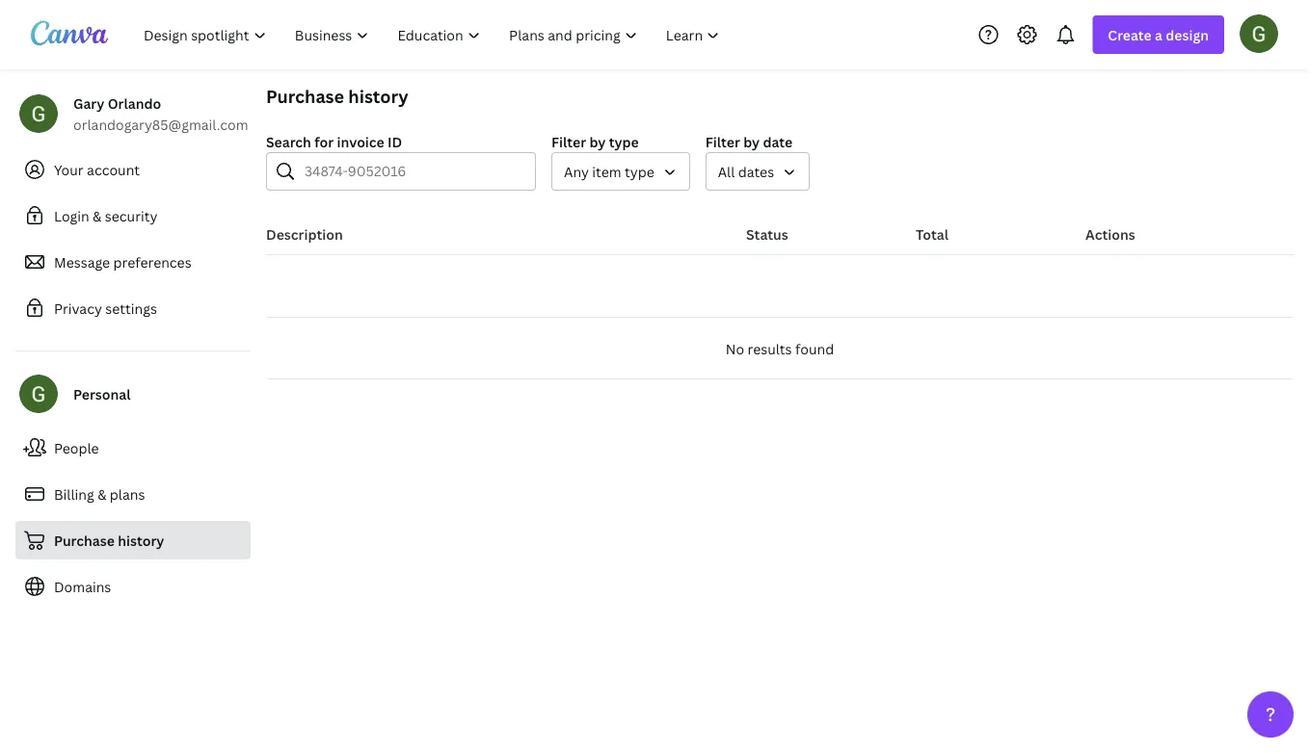 Task type: describe. For each thing, give the bounding box(es) containing it.
people
[[54, 439, 99, 457]]

create
[[1108, 26, 1152, 44]]

filter for filter by date
[[706, 133, 740, 151]]

no results found
[[726, 340, 834, 358]]

orlando
[[108, 94, 161, 112]]

create a design button
[[1093, 15, 1224, 54]]

for
[[315, 133, 334, 151]]

results
[[748, 340, 792, 358]]

any item type
[[564, 162, 654, 181]]

purchase history link
[[15, 522, 251, 560]]

orlandogary85@gmail.com
[[73, 115, 248, 134]]

by for date
[[744, 133, 760, 151]]

plans
[[110, 485, 145, 504]]

message preferences
[[54, 253, 192, 271]]

invoice
[[337, 133, 384, 151]]

item
[[592, 162, 622, 181]]

privacy settings
[[54, 299, 157, 318]]

Search for invoice ID text field
[[305, 153, 524, 190]]

type for filter by type
[[609, 133, 639, 151]]

actions
[[1086, 225, 1135, 243]]

people link
[[15, 429, 251, 468]]

your account link
[[15, 150, 251, 189]]

gary orlando image
[[1240, 14, 1278, 53]]

All dates button
[[706, 152, 810, 191]]

found
[[795, 340, 834, 358]]

description
[[266, 225, 343, 243]]

billing
[[54, 485, 94, 504]]

billing & plans link
[[15, 475, 251, 514]]

all dates
[[718, 162, 774, 181]]

gary
[[73, 94, 104, 112]]

0 vertical spatial purchase history
[[266, 84, 408, 108]]

message preferences link
[[15, 243, 251, 282]]

your account
[[54, 161, 140, 179]]

no
[[726, 340, 744, 358]]

0 vertical spatial history
[[348, 84, 408, 108]]



Task type: locate. For each thing, give the bounding box(es) containing it.
by left 'date'
[[744, 133, 760, 151]]

id
[[388, 133, 402, 151]]

status
[[746, 225, 788, 243]]

1 horizontal spatial history
[[348, 84, 408, 108]]

login
[[54, 207, 89, 225]]

1 vertical spatial type
[[625, 162, 654, 181]]

purchase up search
[[266, 84, 344, 108]]

& for billing
[[98, 485, 106, 504]]

1 horizontal spatial purchase history
[[266, 84, 408, 108]]

& inside 'link'
[[98, 485, 106, 504]]

filter up all
[[706, 133, 740, 151]]

history inside 'link'
[[118, 532, 164, 550]]

your
[[54, 161, 84, 179]]

purchase history down the billing & plans at the left of page
[[54, 532, 164, 550]]

purchase history inside 'link'
[[54, 532, 164, 550]]

settings
[[105, 299, 157, 318]]

2 by from the left
[[744, 133, 760, 151]]

0 vertical spatial purchase
[[266, 84, 344, 108]]

domains link
[[15, 568, 251, 606]]

purchase
[[266, 84, 344, 108], [54, 532, 115, 550]]

purchase up the domains
[[54, 532, 115, 550]]

billing & plans
[[54, 485, 145, 504]]

history
[[348, 84, 408, 108], [118, 532, 164, 550]]

filter by date
[[706, 133, 793, 151]]

gary orlando orlandogary85@gmail.com
[[73, 94, 248, 134]]

all
[[718, 162, 735, 181]]

account
[[87, 161, 140, 179]]

1 filter from the left
[[551, 133, 586, 151]]

filter up any
[[551, 133, 586, 151]]

filter for filter by type
[[551, 133, 586, 151]]

0 vertical spatial type
[[609, 133, 639, 151]]

total
[[916, 225, 949, 243]]

privacy
[[54, 299, 102, 318]]

0 horizontal spatial filter
[[551, 133, 586, 151]]

design
[[1166, 26, 1209, 44]]

1 vertical spatial history
[[118, 532, 164, 550]]

purchase history up search for invoice id
[[266, 84, 408, 108]]

1 horizontal spatial purchase
[[266, 84, 344, 108]]

filter by type
[[551, 133, 639, 151]]

any
[[564, 162, 589, 181]]

type inside button
[[625, 162, 654, 181]]

login & security
[[54, 207, 158, 225]]

purchase inside 'link'
[[54, 532, 115, 550]]

0 horizontal spatial purchase history
[[54, 532, 164, 550]]

Any item type button
[[551, 152, 690, 191]]

0 horizontal spatial purchase
[[54, 532, 115, 550]]

0 horizontal spatial by
[[589, 133, 606, 151]]

search
[[266, 133, 311, 151]]

&
[[93, 207, 102, 225], [98, 485, 106, 504]]

personal
[[73, 385, 131, 403]]

& right login in the left top of the page
[[93, 207, 102, 225]]

filter
[[551, 133, 586, 151], [706, 133, 740, 151]]

search for invoice id
[[266, 133, 402, 151]]

preferences
[[113, 253, 192, 271]]

1 horizontal spatial by
[[744, 133, 760, 151]]

purchase history
[[266, 84, 408, 108], [54, 532, 164, 550]]

login & security link
[[15, 197, 251, 235]]

top level navigation element
[[131, 15, 736, 54]]

type for any item type
[[625, 162, 654, 181]]

type
[[609, 133, 639, 151], [625, 162, 654, 181]]

by up item
[[589, 133, 606, 151]]

by
[[589, 133, 606, 151], [744, 133, 760, 151]]

security
[[105, 207, 158, 225]]

message
[[54, 253, 110, 271]]

1 horizontal spatial filter
[[706, 133, 740, 151]]

0 vertical spatial &
[[93, 207, 102, 225]]

by for type
[[589, 133, 606, 151]]

type right item
[[625, 162, 654, 181]]

dates
[[738, 162, 774, 181]]

1 vertical spatial purchase history
[[54, 532, 164, 550]]

& for login
[[93, 207, 102, 225]]

history up id at the top left of page
[[348, 84, 408, 108]]

type up any item type button
[[609, 133, 639, 151]]

0 horizontal spatial history
[[118, 532, 164, 550]]

& left plans at the left of page
[[98, 485, 106, 504]]

1 vertical spatial purchase
[[54, 532, 115, 550]]

a
[[1155, 26, 1163, 44]]

2 filter from the left
[[706, 133, 740, 151]]

privacy settings link
[[15, 289, 251, 328]]

date
[[763, 133, 793, 151]]

1 by from the left
[[589, 133, 606, 151]]

1 vertical spatial &
[[98, 485, 106, 504]]

history up domains link
[[118, 532, 164, 550]]

create a design
[[1108, 26, 1209, 44]]

domains
[[54, 578, 111, 596]]



Task type: vqa. For each thing, say whether or not it's contained in the screenshot.
Doc image
no



